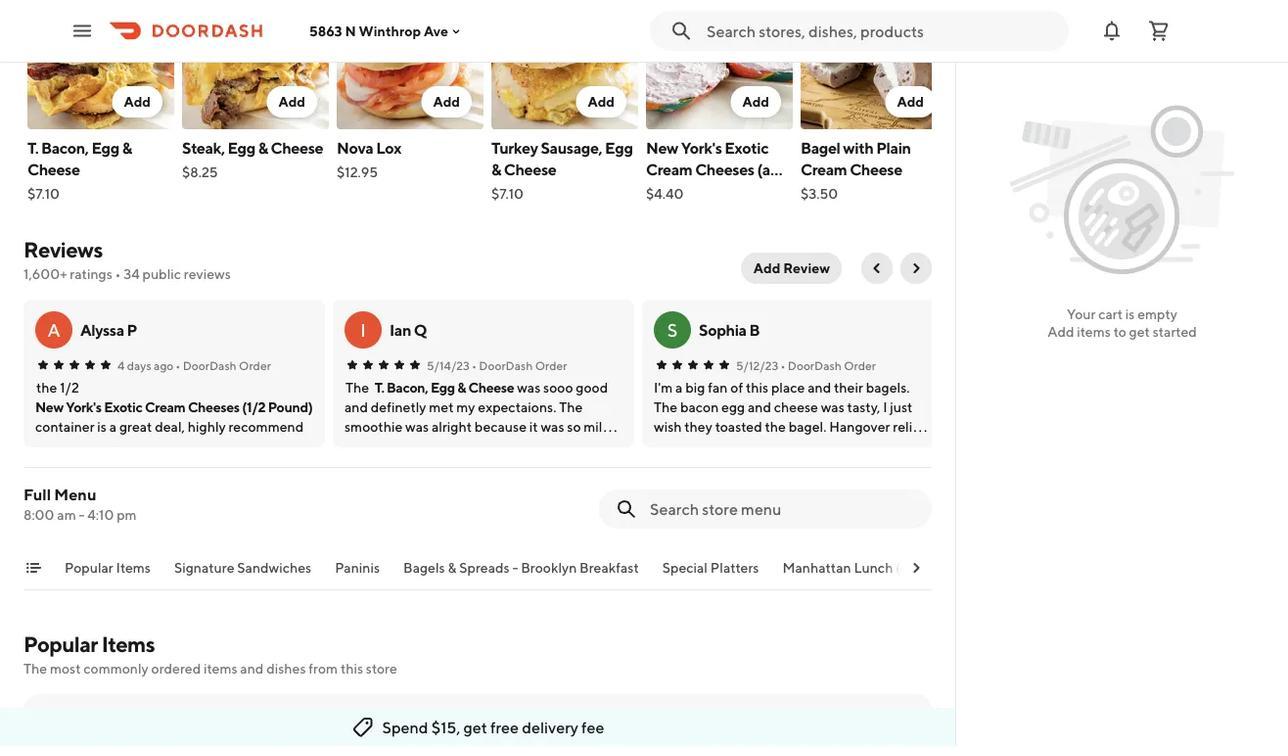 Task type: describe. For each thing, give the bounding box(es) containing it.
previous image
[[869, 260, 885, 276]]

t. bacon, egg & cheese button
[[375, 378, 514, 398]]

paninis
[[335, 560, 380, 576]]

winthrop
[[359, 23, 421, 39]]

most
[[50, 660, 81, 677]]

turkey sausage, egg & cheese $7.10
[[492, 139, 633, 202]]

delivery
[[522, 718, 579, 737]]

(a
[[757, 160, 771, 179]]

new york's exotic cream cheeses (a bagel of your choice) image
[[646, 0, 793, 129]]

• doordash order for s
[[781, 358, 876, 372]]

• for i
[[472, 358, 477, 372]]

reviews
[[184, 266, 231, 282]]

add button for new york's exotic cream cheeses (a bagel of your choice)
[[731, 86, 781, 117]]

exotic for new york's exotic cream cheeses (1/2 pound)
[[104, 399, 142, 415]]

add for steak, egg & cheese
[[278, 94, 305, 110]]

ave
[[424, 23, 449, 39]]

items inside 'popular items the most commonly ordered items and dishes from this store'
[[204, 660, 237, 677]]

Store search: begin typing to search for stores available on DoorDash text field
[[707, 20, 1057, 42]]

sandwiches
[[237, 560, 312, 576]]

your inside your cart is empty add items to get started
[[1067, 306, 1096, 322]]

menu
[[54, 485, 96, 504]]

special platters
[[663, 560, 759, 576]]

manhattan
[[783, 560, 851, 576]]

cream for (1/2
[[145, 399, 186, 415]]

turkey
[[492, 139, 538, 157]]

4 days ago
[[117, 358, 174, 372]]

sophia b
[[699, 321, 760, 339]]

cheese inside button
[[469, 379, 514, 396]]

$4.40
[[646, 186, 684, 202]]

spend
[[382, 718, 428, 737]]

add button for t. bacon, egg & cheese
[[112, 86, 163, 117]]

specials)
[[933, 560, 989, 576]]

5863 n winthrop ave
[[309, 23, 449, 39]]

add button for bagel with plain cream cheese
[[886, 86, 936, 117]]

and
[[240, 660, 264, 677]]

nova lox $12.95
[[337, 139, 401, 180]]

manhattan lunch (tony specials) button
[[783, 558, 989, 589]]

cheese inside the steak, egg & cheese $8.25
[[271, 139, 323, 157]]

doordash for i
[[479, 358, 533, 372]]

$7.10 for t. bacon, egg & cheese
[[27, 186, 60, 202]]

add inside your cart is empty add items to get started
[[1048, 324, 1075, 340]]

pm
[[117, 507, 137, 523]]

cheese for turkey sausage, egg & cheese
[[504, 160, 557, 179]]

ian q
[[390, 321, 427, 339]]

turkey sausage, egg & cheese image
[[492, 0, 638, 129]]

notification bell image
[[1101, 19, 1124, 43]]

scroll menu navigation right image
[[909, 560, 924, 576]]

paninis button
[[335, 558, 380, 589]]

new york's exotic cream cheeses (1/2 pound) button
[[35, 398, 313, 417]]

add button for turkey sausage, egg & cheese
[[576, 86, 627, 117]]

bagel inside bagel with plain cream cheese $3.50
[[801, 139, 841, 157]]

& for turkey sausage, egg & cheese $7.10
[[492, 160, 501, 179]]

& for t. bacon, egg & cheese
[[458, 379, 466, 396]]

q
[[414, 321, 427, 339]]

4
[[117, 358, 125, 372]]

signature
[[174, 560, 235, 576]]

doordash for a
[[183, 358, 237, 372]]

special
[[663, 560, 708, 576]]

steak, egg & cheese image
[[182, 0, 329, 129]]

free
[[491, 718, 519, 737]]

cheeses for (1/2
[[188, 399, 240, 415]]

signature sandwiches button
[[174, 558, 312, 589]]

order for i
[[535, 358, 567, 372]]

empty
[[1138, 306, 1178, 322]]

manhattan lunch (tony specials)
[[783, 560, 989, 576]]

review
[[783, 260, 830, 276]]

spend $15, get free delivery fee
[[382, 718, 605, 737]]

t. for t. bacon, egg & cheese
[[375, 379, 384, 396]]

choice)
[[646, 203, 701, 222]]

(1/2
[[242, 399, 266, 415]]

& right bagels on the left
[[448, 560, 457, 576]]

add review button
[[742, 253, 842, 284]]

the
[[23, 660, 47, 677]]

$8.25
[[182, 164, 218, 180]]

ago
[[154, 358, 174, 372]]

to
[[1114, 324, 1127, 340]]

days
[[127, 358, 151, 372]]

reviews 1,600+ ratings • 34 public reviews
[[23, 237, 231, 282]]

bagels & spreads - brooklyn breakfast
[[403, 560, 639, 576]]

i
[[361, 319, 366, 340]]

york's for new york's exotic cream cheeses (a bagel of your choice)
[[681, 139, 722, 157]]

add inside button
[[754, 260, 781, 276]]

new york's exotic cream cheeses (a bagel of your choice)
[[646, 139, 771, 222]]

fee
[[582, 718, 605, 737]]

popular for popular items the most commonly ordered items and dishes from this store
[[23, 632, 98, 657]]

egg inside the steak, egg & cheese $8.25
[[228, 139, 255, 157]]

bagel with plain cream cheese image
[[801, 0, 948, 129]]

Item Search search field
[[650, 498, 916, 520]]

add for turkey sausage, egg & cheese
[[588, 94, 615, 110]]

add for new york's exotic cream cheeses (a bagel of your choice)
[[743, 94, 770, 110]]

• doordash order for a
[[176, 358, 271, 372]]

a
[[47, 319, 60, 340]]

add for bagel with plain cream cheese
[[897, 94, 924, 110]]

am
[[57, 507, 76, 523]]

add for t. bacon, egg & cheese
[[124, 94, 151, 110]]

& inside the steak, egg & cheese $8.25
[[258, 139, 268, 157]]

bacon, for t. bacon, egg & cheese $7.10
[[41, 139, 89, 157]]

reviews link
[[23, 237, 103, 262]]

0 horizontal spatial get
[[464, 718, 487, 737]]

8:00
[[23, 507, 54, 523]]

$3.50
[[801, 186, 838, 202]]

brooklyn
[[521, 560, 577, 576]]

items for popular items the most commonly ordered items and dishes from this store
[[102, 632, 155, 657]]

$12.95
[[337, 164, 378, 180]]

dishes
[[266, 660, 306, 677]]

5863
[[309, 23, 342, 39]]

34
[[124, 266, 140, 282]]

• for a
[[176, 358, 181, 372]]

of
[[689, 182, 703, 200]]

popular items button
[[65, 558, 151, 589]]

bacon, for t. bacon, egg & cheese
[[387, 379, 428, 396]]

items inside your cart is empty add items to get started
[[1077, 324, 1111, 340]]

$7.10 for turkey sausage, egg & cheese
[[492, 186, 524, 202]]

steak,
[[182, 139, 225, 157]]



Task type: locate. For each thing, give the bounding box(es) containing it.
cheese down turkey
[[504, 160, 557, 179]]

breakfast
[[580, 560, 639, 576]]

0 horizontal spatial items
[[204, 660, 237, 677]]

special platters button
[[663, 558, 759, 589]]

popular down 4:10
[[65, 560, 113, 576]]

3 order from the left
[[844, 358, 876, 372]]

add for nova lox
[[433, 94, 460, 110]]

1 doordash from the left
[[183, 358, 237, 372]]

exotic down 4
[[104, 399, 142, 415]]

2 horizontal spatial doordash
[[788, 358, 842, 372]]

add up t. bacon, egg & cheese $7.10
[[124, 94, 151, 110]]

add up '(a'
[[743, 94, 770, 110]]

cream inside bagel with plain cream cheese $3.50
[[801, 160, 847, 179]]

1,600+
[[23, 266, 67, 282]]

0 horizontal spatial bagel
[[646, 182, 686, 200]]

0 horizontal spatial order
[[239, 358, 271, 372]]

lunch
[[854, 560, 893, 576]]

full
[[23, 485, 51, 504]]

add button up t. bacon, egg & cheese $7.10
[[112, 86, 163, 117]]

cheese for t. bacon, egg & cheese
[[27, 160, 80, 179]]

exotic inside the new york's exotic cream cheeses (a bagel of your choice)
[[725, 139, 769, 157]]

cheese
[[271, 139, 323, 157], [27, 160, 80, 179], [504, 160, 557, 179], [850, 160, 903, 179], [469, 379, 514, 396]]

egg right 'steak,'
[[228, 139, 255, 157]]

cheeses inside the new york's exotic cream cheeses (a bagel of your choice)
[[695, 160, 755, 179]]

0 horizontal spatial bacon,
[[41, 139, 89, 157]]

cheese for bagel with plain cream cheese
[[850, 160, 903, 179]]

& inside t. bacon, egg & cheese $7.10
[[122, 139, 132, 157]]

t. bacon, egg & cheese
[[375, 379, 514, 396]]

add review
[[754, 260, 830, 276]]

bagels
[[403, 560, 445, 576]]

6 add button from the left
[[886, 86, 936, 117]]

1 horizontal spatial t.
[[375, 379, 384, 396]]

add up sausage,
[[588, 94, 615, 110]]

your right of
[[706, 182, 737, 200]]

(tony
[[896, 560, 931, 576]]

cart
[[1099, 306, 1123, 322]]

commonly
[[83, 660, 149, 677]]

b
[[750, 321, 760, 339]]

your left cart
[[1067, 306, 1096, 322]]

items
[[116, 560, 151, 576], [102, 632, 155, 657]]

cheese inside t. bacon, egg & cheese $7.10
[[27, 160, 80, 179]]

0 vertical spatial new
[[646, 139, 679, 157]]

egg down t. bacon, egg & cheese image
[[91, 139, 119, 157]]

get
[[1130, 324, 1150, 340], [464, 718, 487, 737]]

spreads
[[459, 560, 510, 576]]

0 items, open order cart image
[[1148, 19, 1171, 43]]

sausage,
[[541, 139, 602, 157]]

t. inside t. bacon, egg & cheese $7.10
[[27, 139, 38, 157]]

t. for t. bacon, egg & cheese $7.10
[[27, 139, 38, 157]]

popular up most
[[23, 632, 98, 657]]

from
[[309, 660, 338, 677]]

popular items
[[65, 560, 151, 576]]

with
[[843, 139, 874, 157]]

bagel left with
[[801, 139, 841, 157]]

1 horizontal spatial -
[[513, 560, 518, 576]]

ordered
[[151, 660, 201, 677]]

0 horizontal spatial $7.10
[[27, 186, 60, 202]]

0 vertical spatial popular
[[65, 560, 113, 576]]

0 horizontal spatial t.
[[27, 139, 38, 157]]

next image
[[909, 260, 924, 276]]

$7.10 up reviews link
[[27, 186, 60, 202]]

cheese down plain at the top of the page
[[850, 160, 903, 179]]

add left to
[[1048, 324, 1075, 340]]

1 vertical spatial popular
[[23, 632, 98, 657]]

0 horizontal spatial cream
[[145, 399, 186, 415]]

0 vertical spatial items
[[1077, 324, 1111, 340]]

cheeses
[[695, 160, 755, 179], [188, 399, 240, 415]]

items inside 'popular items the most commonly ordered items and dishes from this store'
[[102, 632, 155, 657]]

cheese left the 'nova'
[[271, 139, 323, 157]]

your inside the new york's exotic cream cheeses (a bagel of your choice)
[[706, 182, 737, 200]]

1 vertical spatial t.
[[375, 379, 384, 396]]

• left 34
[[115, 266, 121, 282]]

ian
[[390, 321, 411, 339]]

add button up '(a'
[[731, 86, 781, 117]]

add button up the steak, egg & cheese $8.25
[[267, 86, 317, 117]]

1 vertical spatial new
[[35, 399, 63, 415]]

3 add button from the left
[[421, 86, 472, 117]]

new york's exotic cream cheeses (1/2 pound)
[[35, 399, 313, 415]]

ratings
[[70, 266, 112, 282]]

1 • doordash order from the left
[[176, 358, 271, 372]]

$7.10 inside turkey sausage, egg & cheese $7.10
[[492, 186, 524, 202]]

get inside your cart is empty add items to get started
[[1130, 324, 1150, 340]]

full menu 8:00 am - 4:10 pm
[[23, 485, 137, 523]]

- right spreads
[[513, 560, 518, 576]]

• doordash order for i
[[472, 358, 567, 372]]

add button up sausage,
[[576, 86, 627, 117]]

exotic for new york's exotic cream cheeses (a bagel of your choice)
[[725, 139, 769, 157]]

steak, egg & cheese $8.25
[[182, 139, 323, 180]]

0 vertical spatial york's
[[681, 139, 722, 157]]

n
[[345, 23, 356, 39]]

doordash for s
[[788, 358, 842, 372]]

public
[[142, 266, 181, 282]]

& down turkey
[[492, 160, 501, 179]]

2 add button from the left
[[267, 86, 317, 117]]

& right 'steak,'
[[258, 139, 268, 157]]

& for t. bacon, egg & cheese $7.10
[[122, 139, 132, 157]]

bacon, down 5/14/23
[[387, 379, 428, 396]]

your cart is empty add items to get started
[[1048, 306, 1197, 340]]

cheeses inside button
[[188, 399, 240, 415]]

0 horizontal spatial doordash
[[183, 358, 237, 372]]

york's
[[681, 139, 722, 157], [66, 399, 102, 415]]

items inside popular items 'button'
[[116, 560, 151, 576]]

cheese down 5/14/23
[[469, 379, 514, 396]]

bagel
[[801, 139, 841, 157], [646, 182, 686, 200]]

platters
[[711, 560, 759, 576]]

egg right sausage,
[[605, 139, 633, 157]]

pound)
[[268, 399, 313, 415]]

new inside the new york's exotic cream cheeses (a bagel of your choice)
[[646, 139, 679, 157]]

add button for nova lox
[[421, 86, 472, 117]]

egg inside t. bacon, egg & cheese $7.10
[[91, 139, 119, 157]]

bacon, inside t. bacon, egg & cheese $7.10
[[41, 139, 89, 157]]

order
[[239, 358, 271, 372], [535, 358, 567, 372], [844, 358, 876, 372]]

signature sandwiches
[[174, 560, 312, 576]]

york's inside button
[[66, 399, 102, 415]]

items
[[1077, 324, 1111, 340], [204, 660, 237, 677]]

new
[[646, 139, 679, 157], [35, 399, 63, 415]]

5/12/23
[[736, 358, 779, 372]]

york's down alyssa
[[66, 399, 102, 415]]

cheeses for (a
[[695, 160, 755, 179]]

add button up plain at the top of the page
[[886, 86, 936, 117]]

1 horizontal spatial your
[[1067, 306, 1096, 322]]

bacon, inside button
[[387, 379, 428, 396]]

5/14/23
[[427, 358, 470, 372]]

egg down 5/14/23
[[431, 379, 455, 396]]

popular items the most commonly ordered items and dishes from this store
[[23, 632, 397, 677]]

p
[[127, 321, 137, 339]]

alyssa
[[80, 321, 124, 339]]

popular inside popular items 'button'
[[65, 560, 113, 576]]

cheese up 'reviews'
[[27, 160, 80, 179]]

1 horizontal spatial • doordash order
[[472, 358, 567, 372]]

new for new york's exotic cream cheeses (1/2 pound)
[[35, 399, 63, 415]]

& down 5/14/23
[[458, 379, 466, 396]]

• right 5/14/23
[[472, 358, 477, 372]]

0 horizontal spatial your
[[706, 182, 737, 200]]

get left free
[[464, 718, 487, 737]]

get right to
[[1130, 324, 1150, 340]]

• for s
[[781, 358, 786, 372]]

0 vertical spatial bagel
[[801, 139, 841, 157]]

2 order from the left
[[535, 358, 567, 372]]

0 vertical spatial -
[[79, 507, 85, 523]]

1 vertical spatial york's
[[66, 399, 102, 415]]

open menu image
[[70, 19, 94, 43]]

york's up of
[[681, 139, 722, 157]]

cream for $3.50
[[801, 160, 847, 179]]

1 vertical spatial get
[[464, 718, 487, 737]]

1 horizontal spatial get
[[1130, 324, 1150, 340]]

1 horizontal spatial order
[[535, 358, 567, 372]]

3 • doordash order from the left
[[781, 358, 876, 372]]

0 horizontal spatial • doordash order
[[176, 358, 271, 372]]

add down ave
[[433, 94, 460, 110]]

5863 n winthrop ave button
[[309, 23, 464, 39]]

popular for popular items
[[65, 560, 113, 576]]

2 horizontal spatial cream
[[801, 160, 847, 179]]

0 vertical spatial your
[[706, 182, 737, 200]]

1 vertical spatial -
[[513, 560, 518, 576]]

cream for (a
[[646, 160, 693, 179]]

1 horizontal spatial exotic
[[725, 139, 769, 157]]

1 vertical spatial items
[[204, 660, 237, 677]]

& left 'steak,'
[[122, 139, 132, 157]]

cream inside new york's exotic cream cheeses (1/2 pound) button
[[145, 399, 186, 415]]

new inside button
[[35, 399, 63, 415]]

items for popular items
[[116, 560, 151, 576]]

0 horizontal spatial york's
[[66, 399, 102, 415]]

• right 5/12/23
[[781, 358, 786, 372]]

1 order from the left
[[239, 358, 271, 372]]

1 vertical spatial bacon,
[[387, 379, 428, 396]]

t. bacon, egg & cheese image
[[27, 0, 174, 129]]

add up the steak, egg & cheese $8.25
[[278, 94, 305, 110]]

1 horizontal spatial cheeses
[[695, 160, 755, 179]]

1 $7.10 from the left
[[27, 186, 60, 202]]

this
[[341, 660, 363, 677]]

exotic up '(a'
[[725, 139, 769, 157]]

5 add button from the left
[[731, 86, 781, 117]]

popular inside 'popular items the most commonly ordered items and dishes from this store'
[[23, 632, 98, 657]]

3 doordash from the left
[[788, 358, 842, 372]]

exotic
[[725, 139, 769, 157], [104, 399, 142, 415]]

cream up $3.50
[[801, 160, 847, 179]]

bagel inside the new york's exotic cream cheeses (a bagel of your choice)
[[646, 182, 686, 200]]

$15,
[[432, 718, 460, 737]]

nova lox image
[[337, 0, 484, 129]]

2 $7.10 from the left
[[492, 186, 524, 202]]

store
[[366, 660, 397, 677]]

4 add button from the left
[[576, 86, 627, 117]]

nova
[[337, 139, 373, 157]]

0 vertical spatial exotic
[[725, 139, 769, 157]]

0 horizontal spatial new
[[35, 399, 63, 415]]

doordash
[[183, 358, 237, 372], [479, 358, 533, 372], [788, 358, 842, 372]]

1 add button from the left
[[112, 86, 163, 117]]

t. bacon, egg & cheese $7.10
[[27, 139, 132, 202]]

• doordash order up (1/2
[[176, 358, 271, 372]]

add up plain at the top of the page
[[897, 94, 924, 110]]

order for s
[[844, 358, 876, 372]]

1 horizontal spatial new
[[646, 139, 679, 157]]

bagels & spreads - brooklyn breakfast button
[[403, 558, 639, 589]]

• inside reviews 1,600+ ratings • 34 public reviews
[[115, 266, 121, 282]]

new down a at the left
[[35, 399, 63, 415]]

cheese inside turkey sausage, egg & cheese $7.10
[[504, 160, 557, 179]]

cream down ago
[[145, 399, 186, 415]]

bacon, down t. bacon, egg & cheese image
[[41, 139, 89, 157]]

doordash right 5/12/23
[[788, 358, 842, 372]]

0 horizontal spatial cheeses
[[188, 399, 240, 415]]

lox
[[376, 139, 401, 157]]

egg for t. bacon, egg & cheese $7.10
[[91, 139, 119, 157]]

0 vertical spatial get
[[1130, 324, 1150, 340]]

egg for turkey sausage, egg & cheese $7.10
[[605, 139, 633, 157]]

items down cart
[[1077, 324, 1111, 340]]

1 vertical spatial bagel
[[646, 182, 686, 200]]

0 vertical spatial t.
[[27, 139, 38, 157]]

1 horizontal spatial bagel
[[801, 139, 841, 157]]

plain
[[876, 139, 911, 157]]

exotic inside button
[[104, 399, 142, 415]]

2 doordash from the left
[[479, 358, 533, 372]]

started
[[1153, 324, 1197, 340]]

4:10
[[87, 507, 114, 523]]

cheese inside bagel with plain cream cheese $3.50
[[850, 160, 903, 179]]

2 • doordash order from the left
[[472, 358, 567, 372]]

items left and
[[204, 660, 237, 677]]

1 horizontal spatial doordash
[[479, 358, 533, 372]]

items up commonly
[[102, 632, 155, 657]]

1 vertical spatial your
[[1067, 306, 1096, 322]]

show menu categories image
[[25, 560, 41, 576]]

order for a
[[239, 358, 271, 372]]

add left review at the top
[[754, 260, 781, 276]]

york's inside the new york's exotic cream cheeses (a bagel of your choice)
[[681, 139, 722, 157]]

• doordash order right 5/14/23
[[472, 358, 567, 372]]

- inside full menu 8:00 am - 4:10 pm
[[79, 507, 85, 523]]

& inside turkey sausage, egg & cheese $7.10
[[492, 160, 501, 179]]

york's for new york's exotic cream cheeses (1/2 pound)
[[66, 399, 102, 415]]

1 vertical spatial exotic
[[104, 399, 142, 415]]

1 vertical spatial items
[[102, 632, 155, 657]]

• doordash order right 5/12/23
[[781, 358, 876, 372]]

egg inside button
[[431, 379, 455, 396]]

is
[[1126, 306, 1135, 322]]

- right am
[[79, 507, 85, 523]]

cheeses left (1/2
[[188, 399, 240, 415]]

egg for t. bacon, egg & cheese
[[431, 379, 455, 396]]

0 horizontal spatial -
[[79, 507, 85, 523]]

- inside bagels & spreads - brooklyn breakfast button
[[513, 560, 518, 576]]

0 vertical spatial bacon,
[[41, 139, 89, 157]]

s
[[667, 319, 678, 340]]

new up '$4.40'
[[646, 139, 679, 157]]

t. inside button
[[375, 379, 384, 396]]

1 horizontal spatial items
[[1077, 324, 1111, 340]]

new for new york's exotic cream cheeses (a bagel of your choice)
[[646, 139, 679, 157]]

items down pm
[[116, 560, 151, 576]]

cream up '$4.40'
[[646, 160, 693, 179]]

$7.10 inside t. bacon, egg & cheese $7.10
[[27, 186, 60, 202]]

0 horizontal spatial exotic
[[104, 399, 142, 415]]

1 vertical spatial cheeses
[[188, 399, 240, 415]]

0 vertical spatial cheeses
[[695, 160, 755, 179]]

• right ago
[[176, 358, 181, 372]]

0 vertical spatial items
[[116, 560, 151, 576]]

2 horizontal spatial • doordash order
[[781, 358, 876, 372]]

add button for steak, egg & cheese
[[267, 86, 317, 117]]

•
[[115, 266, 121, 282], [176, 358, 181, 372], [472, 358, 477, 372], [781, 358, 786, 372]]

doordash right 5/14/23
[[479, 358, 533, 372]]

add button down ave
[[421, 86, 472, 117]]

bagel up choice) on the right of the page
[[646, 182, 686, 200]]

bagel with plain cream cheese $3.50
[[801, 139, 911, 202]]

2 horizontal spatial order
[[844, 358, 876, 372]]

1 horizontal spatial bacon,
[[387, 379, 428, 396]]

egg inside turkey sausage, egg & cheese $7.10
[[605, 139, 633, 157]]

1 horizontal spatial york's
[[681, 139, 722, 157]]

1 horizontal spatial cream
[[646, 160, 693, 179]]

cheeses up of
[[695, 160, 755, 179]]

$7.10 down turkey
[[492, 186, 524, 202]]

1 horizontal spatial $7.10
[[492, 186, 524, 202]]

doordash right ago
[[183, 358, 237, 372]]

cream inside the new york's exotic cream cheeses (a bagel of your choice)
[[646, 160, 693, 179]]



Task type: vqa. For each thing, say whether or not it's contained in the screenshot.
Bagel
yes



